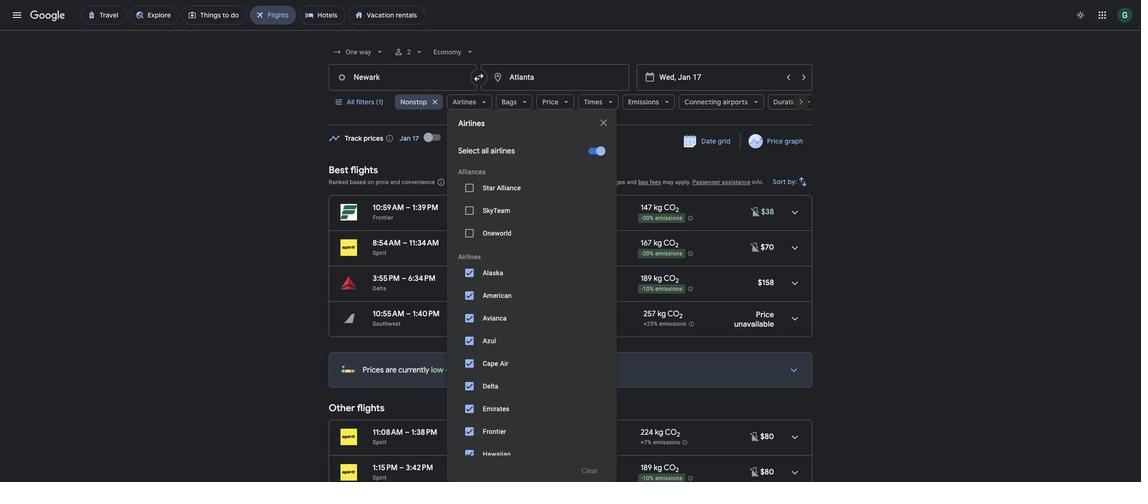 Task type: vqa. For each thing, say whether or not it's contained in the screenshot.
bottom 1
no



Task type: locate. For each thing, give the bounding box(es) containing it.
kg up -30% emissions
[[654, 203, 662, 213]]

low
[[431, 366, 444, 375]]

80 us dollars text field left the flight details. leaves newark liberty international airport at 1:15 pm on wednesday, january 17 and arrives at hartsfield-jackson atlanta international airport at 3:42 pm on wednesday, january 17. icon on the right of the page
[[761, 468, 774, 477]]

for left "your" on the left bottom of page
[[536, 366, 546, 375]]

$70
[[761, 243, 774, 252]]

duration
[[773, 98, 801, 106]]

2 189 from the top
[[641, 463, 652, 473]]

1 horizontal spatial delta
[[483, 383, 498, 390]]

frontier
[[373, 214, 393, 221], [483, 428, 506, 435]]

learn more about ranking image
[[437, 178, 445, 187]]

- down +7%
[[641, 475, 643, 482]]

80 us dollars text field for 224
[[761, 432, 774, 442]]

passenger assistance button
[[692, 179, 751, 186]]

2 spirit from the top
[[373, 439, 387, 446]]

0 horizontal spatial prices
[[363, 366, 384, 375]]

None field
[[329, 43, 388, 60], [430, 43, 478, 60], [329, 43, 388, 60], [430, 43, 478, 60]]

1:38 pm
[[411, 428, 437, 437]]

189 kg co 2 for 6:34 pm
[[641, 274, 679, 285]]

2 vertical spatial this price for this flight doesn't include overhead bin access. if you need a carry-on bag, use the bags filter to update prices. image
[[749, 466, 761, 478]]

1 and from the left
[[390, 179, 400, 186]]

+
[[529, 179, 532, 186]]

1 vertical spatial -10% emissions
[[641, 475, 682, 482]]

1:39 pm
[[412, 203, 438, 213]]

track prices
[[345, 134, 383, 143]]

1 spirit from the top
[[373, 250, 387, 256]]

- down 20%
[[641, 286, 643, 292]]

2 vertical spatial spirit
[[373, 475, 387, 481]]

price inside price unavailable
[[756, 310, 774, 320]]

sort by:
[[773, 178, 797, 186]]

duration button
[[768, 91, 817, 113]]

this price for this flight doesn't include overhead bin access. if you need a carry-on bag, use the bags filter to update prices. image for 224
[[749, 431, 761, 442]]

3:55 pm – 6:34 pm delta
[[373, 274, 436, 292]]

Departure text field
[[659, 65, 780, 90]]

price left the graph
[[767, 137, 783, 145]]

1 vertical spatial 80 us dollars text field
[[761, 468, 774, 477]]

find the best price region
[[329, 126, 812, 157]]

nonstop down only
[[575, 463, 604, 473]]

date
[[701, 137, 716, 145]]

3:55 pm
[[373, 274, 400, 283]]

– inside 10:59 am – 1:39 pm frontier
[[406, 203, 411, 213]]

- down 167
[[641, 250, 643, 257]]

skyteam
[[483, 207, 510, 214]]

nonstop
[[400, 98, 427, 106], [575, 463, 604, 473]]

1 vertical spatial this price for this flight doesn't include overhead bin access. if you need a carry-on bag, use the bags filter to update prices. image
[[749, 431, 761, 442]]

Arrival time: 6:34 PM. text field
[[408, 274, 436, 283]]

Departure time: 10:59 AM. text field
[[373, 203, 404, 213]]

$80 left the flight details. leaves newark liberty international airport at 1:15 pm on wednesday, january 17 and arrives at hartsfield-jackson atlanta international airport at 3:42 pm on wednesday, january 17. icon on the right of the page
[[761, 468, 774, 477]]

kg down +7% emissions
[[654, 463, 662, 473]]

1 10% from the top
[[643, 286, 654, 292]]

0 vertical spatial this price for this flight doesn't include overhead bin access. if you need a carry-on bag, use the bags filter to update prices. image
[[749, 242, 761, 253]]

0 vertical spatial airlines
[[453, 98, 476, 106]]

0 vertical spatial flights
[[350, 164, 378, 176]]

$50
[[454, 366, 467, 375]]

spirit down 8:54 am 'text field'
[[373, 250, 387, 256]]

next image
[[790, 91, 812, 113]]

southwest
[[373, 321, 401, 327]]

prices are currently low — $50 cheaper than usual for your search
[[363, 366, 589, 375]]

times button
[[578, 91, 619, 113]]

co down +7% emissions
[[664, 463, 676, 473]]

189 down +7%
[[641, 463, 652, 473]]

1 80 us dollars text field from the top
[[761, 432, 774, 442]]

main content
[[329, 126, 812, 482]]

2 -10% emissions from the top
[[641, 475, 682, 482]]

include
[[469, 179, 488, 186]]

– inside '10:55 am – 1:40 pm southwest'
[[406, 309, 411, 319]]

1 vertical spatial nonstop
[[575, 463, 604, 473]]

10% up 257
[[643, 286, 654, 292]]

– for 11:08 am
[[405, 428, 410, 437]]

224 kg co 2
[[641, 428, 680, 439]]

leaves newark liberty international airport at 11:08 am on wednesday, january 17 and arrives at hartsfield-jackson atlanta international airport at 1:38 pm on wednesday, january 17. element
[[373, 428, 437, 437]]

and right price
[[390, 179, 400, 186]]

price
[[542, 98, 558, 106], [767, 137, 783, 145], [756, 310, 774, 320]]

167 kg co 2
[[641, 239, 679, 249]]

– left 1:39 pm
[[406, 203, 411, 213]]

price right the bags popup button
[[542, 98, 558, 106]]

kg inside 147 kg co 2
[[654, 203, 662, 213]]

-10% emissions for 6:34 pm
[[641, 286, 682, 292]]

your
[[548, 366, 564, 375]]

star
[[483, 184, 495, 192]]

147
[[641, 203, 652, 213]]

flights
[[350, 164, 378, 176], [357, 402, 385, 414]]

– right the departure time: 1:15 pm. 'text field'
[[399, 463, 404, 473]]

co up +23% emissions
[[668, 309, 679, 319]]

prices left are
[[363, 366, 384, 375]]

connecting
[[685, 98, 721, 106]]

2 button
[[390, 41, 428, 63]]

1 horizontal spatial nonstop
[[575, 463, 604, 473]]

2 - from the top
[[641, 250, 643, 257]]

frontier down "10:59 am"
[[373, 214, 393, 221]]

ranked based on price and convenience
[[329, 179, 435, 186]]

1 vertical spatial flights
[[357, 402, 385, 414]]

cape air
[[483, 360, 508, 367]]

co inside 167 kg co 2
[[664, 239, 675, 248]]

prices for prices are currently low — $50 cheaper than usual for your search
[[363, 366, 384, 375]]

0 vertical spatial -10% emissions
[[641, 286, 682, 292]]

189 down 20%
[[641, 274, 652, 283]]

cheaper
[[469, 366, 498, 375]]

price inside button
[[767, 137, 783, 145]]

0 vertical spatial 10%
[[643, 286, 654, 292]]

2 this price for this flight doesn't include overhead bin access. if you need a carry-on bag, use the bags filter to update prices. image from the top
[[749, 431, 761, 442]]

189 kg co 2 for 3:42 pm
[[641, 463, 679, 474]]

kg for 1:40 pm
[[658, 309, 666, 319]]

kg for 6:34 pm
[[654, 274, 662, 283]]

2 10% from the top
[[643, 475, 654, 482]]

– for 1:15 pm
[[399, 463, 404, 473]]

– for 10:55 am
[[406, 309, 411, 319]]

3 this price for this flight doesn't include overhead bin access. if you need a carry-on bag, use the bags filter to update prices. image from the top
[[749, 466, 761, 478]]

prices include required taxes + fees for 2 adults. optional charges and bag fees may apply. passenger assistance
[[451, 179, 751, 186]]

kg inside the 224 kg co 2
[[655, 428, 663, 437]]

airlines
[[453, 98, 476, 106], [458, 119, 485, 128], [458, 253, 481, 261]]

1 vertical spatial delta
[[483, 383, 498, 390]]

1 vertical spatial prices
[[363, 366, 384, 375]]

delta down cheaper
[[483, 383, 498, 390]]

– inside 11:08 am – 1:38 pm spirit
[[405, 428, 410, 437]]

passenger
[[692, 179, 720, 186]]

2 fees from the left
[[650, 179, 661, 186]]

Departure time: 11:08 AM. text field
[[373, 428, 403, 437]]

10:59 am – 1:39 pm frontier
[[373, 203, 438, 221]]

11:08 am – 1:38 pm spirit
[[373, 428, 437, 446]]

Arrival time: 1:38 PM. text field
[[411, 428, 437, 437]]

189 kg co 2
[[641, 274, 679, 285], [641, 463, 679, 474]]

flight details. leaves laguardia airport at 10:55 am on wednesday, january 17 and arrives at hartsfield-jackson atlanta international airport at 1:40 pm on wednesday, january 17. image
[[784, 307, 806, 330]]

price for price unavailable
[[756, 310, 774, 320]]

bags button
[[496, 91, 533, 113]]

2 inside 167 kg co 2
[[675, 241, 679, 249]]

leaves john f. kennedy international airport at 3:55 pm on wednesday, january 17 and arrives at hartsfield-jackson atlanta international airport at 6:34 pm on wednesday, january 17. element
[[373, 274, 436, 283]]

emissions down 147 kg co 2
[[655, 215, 682, 222]]

co down -20% emissions
[[664, 274, 676, 283]]

leaves laguardia airport at 10:59 am on wednesday, january 17 and arrives at hartsfield-jackson atlanta international airport at 1:39 pm on wednesday, january 17. element
[[373, 203, 438, 213]]

kg down -20% emissions
[[654, 274, 662, 283]]

kg up +7% emissions
[[655, 428, 663, 437]]

2 vertical spatial airlines
[[458, 253, 481, 261]]

flight details. leaves laguardia airport at 8:54 am on wednesday, january 17 and arrives at hartsfield-jackson atlanta international airport at 11:34 am on wednesday, january 17. image
[[784, 237, 806, 259]]

co inside 257 kg co 2
[[668, 309, 679, 319]]

0 horizontal spatial frontier
[[373, 214, 393, 221]]

delta
[[373, 285, 386, 292], [483, 383, 498, 390]]

1 -10% emissions from the top
[[641, 286, 682, 292]]

0 vertical spatial 189 kg co 2
[[641, 274, 679, 285]]

10% down +7%
[[643, 475, 654, 482]]

this price for this flight doesn't include overhead bin access. if you need a carry-on bag, use the bags filter to update prices. image
[[749, 242, 761, 253], [749, 431, 761, 442], [749, 466, 761, 478]]

None text field
[[329, 64, 477, 91], [481, 64, 629, 91], [329, 64, 477, 91], [481, 64, 629, 91]]

taxes
[[513, 179, 528, 186]]

only
[[580, 450, 594, 459]]

prices
[[451, 179, 468, 186], [363, 366, 384, 375]]

min
[[539, 239, 552, 248]]

co for 6:34 pm
[[664, 274, 676, 283]]

co inside the 224 kg co 2
[[665, 428, 677, 437]]

connecting airports button
[[679, 91, 764, 113]]

-10% emissions up 257 kg co 2
[[641, 286, 682, 292]]

1 189 from the top
[[641, 274, 652, 283]]

Departure time: 3:55 PM. text field
[[373, 274, 400, 283]]

prices down alliances
[[451, 179, 468, 186]]

flights for other flights
[[357, 402, 385, 414]]

emissions button
[[622, 91, 675, 113]]

189 kg co 2 down +7% emissions
[[641, 463, 679, 474]]

cape
[[483, 360, 498, 367]]

jan 17
[[399, 134, 419, 143]]

leaves laguardia airport at 10:55 am on wednesday, january 17 and arrives at hartsfield-jackson atlanta international airport at 1:40 pm on wednesday, january 17. element
[[373, 309, 440, 319]]

1 horizontal spatial for
[[547, 179, 554, 186]]

– left 1:40 pm
[[406, 309, 411, 319]]

0 vertical spatial $80
[[761, 432, 774, 442]]

co
[[664, 203, 676, 213], [664, 239, 675, 248], [664, 274, 676, 283], [668, 309, 679, 319], [665, 428, 677, 437], [664, 463, 676, 473]]

0 horizontal spatial and
[[390, 179, 400, 186]]

1 vertical spatial $80
[[761, 468, 774, 477]]

fees right bag at top
[[650, 179, 661, 186]]

1 189 kg co 2 from the top
[[641, 274, 679, 285]]

this price for this flight doesn't include overhead bin access. if you need a carry-on bag, use the bags filter to update prices. image left flight details. leaves newark liberty international airport at 11:08 am on wednesday, january 17 and arrives at hartsfield-jackson atlanta international airport at 1:38 pm on wednesday, january 17. image
[[749, 431, 761, 442]]

1 $80 from the top
[[761, 432, 774, 442]]

emissions
[[655, 215, 682, 222], [655, 250, 682, 257], [655, 286, 682, 292], [659, 321, 687, 327], [653, 439, 680, 446], [655, 475, 682, 482]]

0 vertical spatial delta
[[373, 285, 386, 292]]

2 inside the 224 kg co 2
[[677, 431, 680, 439]]

80 US dollars text field
[[761, 432, 774, 442], [761, 468, 774, 477]]

189
[[641, 274, 652, 283], [641, 463, 652, 473]]

1 horizontal spatial prices
[[451, 179, 468, 186]]

-10% emissions down +7% emissions
[[641, 475, 682, 482]]

delta down departure time: 3:55 pm. text field
[[373, 285, 386, 292]]

– right departure time: 3:55 pm. text field
[[402, 274, 406, 283]]

jan
[[399, 134, 411, 143]]

this price for this flight doesn't include overhead bin access. if you need a carry-on bag, use the bags filter to update prices. image down this price for this flight doesn't include overhead bin access. if you need a carry-on bag, use the bags filter to update prices. image
[[749, 242, 761, 253]]

0 horizontal spatial delta
[[373, 285, 386, 292]]

and left bag at top
[[627, 179, 637, 186]]

None search field
[[329, 41, 817, 482]]

$80 left flight details. leaves newark liberty international airport at 11:08 am on wednesday, january 17 and arrives at hartsfield-jackson atlanta international airport at 1:38 pm on wednesday, january 17. image
[[761, 432, 774, 442]]

0 vertical spatial 189
[[641, 274, 652, 283]]

1 vertical spatial frontier
[[483, 428, 506, 435]]

1 this price for this flight doesn't include overhead bin access. if you need a carry-on bag, use the bags filter to update prices. image from the top
[[749, 242, 761, 253]]

spirit down the departure time: 1:15 pm. 'text field'
[[373, 475, 387, 481]]

flights right other
[[357, 402, 385, 414]]

147 kg co 2
[[641, 203, 679, 214]]

spirit for 11:08 am
[[373, 439, 387, 446]]

1 vertical spatial 189
[[641, 463, 652, 473]]

- down 147
[[641, 215, 643, 222]]

1 vertical spatial 10%
[[643, 475, 654, 482]]

0 vertical spatial nonstop
[[400, 98, 427, 106]]

1:40 pm
[[413, 309, 440, 319]]

10% for 6:34 pm
[[643, 286, 654, 292]]

Departure time: 1:15 PM. text field
[[373, 463, 398, 473]]

0 vertical spatial prices
[[451, 179, 468, 186]]

30%
[[643, 215, 654, 222]]

this price for this flight doesn't include overhead bin access. if you need a carry-on bag, use the bags filter to update prices. image left the flight details. leaves newark liberty international airport at 1:15 pm on wednesday, january 17 and arrives at hartsfield-jackson atlanta international airport at 3:42 pm on wednesday, january 17. icon on the right of the page
[[749, 466, 761, 478]]

more details image
[[783, 359, 805, 382]]

189 for 6:34 pm
[[641, 274, 652, 283]]

emissions up 257 kg co 2
[[655, 286, 682, 292]]

3 spirit from the top
[[373, 475, 387, 481]]

co up -30% emissions
[[664, 203, 676, 213]]

– inside 1:15 pm – 3:42 pm spirit
[[399, 463, 404, 473]]

flights up based
[[350, 164, 378, 176]]

airlines button
[[447, 91, 492, 113]]

price graph
[[767, 137, 803, 145]]

spirit
[[373, 250, 387, 256], [373, 439, 387, 446], [373, 475, 387, 481]]

kg up -20% emissions
[[654, 239, 662, 248]]

189 kg co 2 down -20% emissions
[[641, 274, 679, 285]]

1 vertical spatial spirit
[[373, 439, 387, 446]]

airlines inside popup button
[[453, 98, 476, 106]]

2 $80 from the top
[[761, 468, 774, 477]]

kg up +23% emissions
[[658, 309, 666, 319]]

Arrival time: 11:34 AM. text field
[[409, 239, 439, 248]]

0 horizontal spatial fees
[[534, 179, 545, 186]]

other
[[329, 402, 355, 414]]

1 - from the top
[[641, 215, 643, 222]]

price inside popup button
[[542, 98, 558, 106]]

nonstop button
[[395, 91, 443, 113]]

0 vertical spatial frontier
[[373, 214, 393, 221]]

1 vertical spatial 189 kg co 2
[[641, 463, 679, 474]]

11:34 am
[[409, 239, 439, 248]]

80 us dollars text field left flight details. leaves newark liberty international airport at 11:08 am on wednesday, january 17 and arrives at hartsfield-jackson atlanta international airport at 1:38 pm on wednesday, january 17. image
[[761, 432, 774, 442]]

and
[[390, 179, 400, 186], [627, 179, 637, 186]]

– left arrival time: 1:38 pm. text field
[[405, 428, 410, 437]]

co up -20% emissions
[[664, 239, 675, 248]]

3 - from the top
[[641, 286, 643, 292]]

kg inside 257 kg co 2
[[658, 309, 666, 319]]

kg for 1:38 pm
[[655, 428, 663, 437]]

2 189 kg co 2 from the top
[[641, 463, 679, 474]]

70 US dollars text field
[[761, 243, 774, 252]]

2
[[407, 48, 411, 56], [556, 179, 559, 186], [676, 206, 679, 214], [513, 239, 517, 248], [675, 241, 679, 249], [676, 277, 679, 285], [679, 312, 683, 320], [677, 431, 680, 439], [676, 466, 679, 474]]

0 vertical spatial price
[[542, 98, 558, 106]]

spirit inside 11:08 am – 1:38 pm spirit
[[373, 439, 387, 446]]

fees right + at the top
[[534, 179, 545, 186]]

1 vertical spatial price
[[767, 137, 783, 145]]

are
[[386, 366, 397, 375]]

– for 10:59 am
[[406, 203, 411, 213]]

2 vertical spatial price
[[756, 310, 774, 320]]

select all airlines
[[458, 146, 515, 156]]

price left flight details. leaves laguardia airport at 10:55 am on wednesday, january 17 and arrives at hartsfield-jackson atlanta international airport at 1:40 pm on wednesday, january 17. image
[[756, 310, 774, 320]]

co up +7% emissions
[[665, 428, 677, 437]]

0 horizontal spatial for
[[536, 366, 546, 375]]

kg for 3:42 pm
[[654, 463, 662, 473]]

spirit down 11:08 am text field
[[373, 439, 387, 446]]

all
[[347, 98, 355, 106]]

158 US dollars text field
[[758, 278, 774, 288]]

– right 8:54 am 'text field'
[[403, 239, 407, 248]]

fees
[[534, 179, 545, 186], [650, 179, 661, 186]]

– inside 3:55 pm – 6:34 pm delta
[[402, 274, 406, 283]]

spirit inside 1:15 pm – 3:42 pm spirit
[[373, 475, 387, 481]]

10%
[[643, 286, 654, 292], [643, 475, 654, 482]]

nonstop right (1)
[[400, 98, 427, 106]]

4 - from the top
[[641, 475, 643, 482]]

frontier down emirates
[[483, 428, 506, 435]]

2 80 us dollars text field from the top
[[761, 468, 774, 477]]

for left the adults.
[[547, 179, 554, 186]]

1 horizontal spatial fees
[[650, 179, 661, 186]]

0 vertical spatial for
[[547, 179, 554, 186]]

– inside 8:54 am – 11:34 am spirit
[[403, 239, 407, 248]]

best
[[329, 164, 348, 176]]

0 vertical spatial 80 us dollars text field
[[761, 432, 774, 442]]

co for 1:40 pm
[[668, 309, 679, 319]]

1 vertical spatial for
[[536, 366, 546, 375]]

1 horizontal spatial and
[[627, 179, 637, 186]]

0 vertical spatial spirit
[[373, 250, 387, 256]]

0 horizontal spatial nonstop
[[400, 98, 427, 106]]

spirit inside 8:54 am – 11:34 am spirit
[[373, 250, 387, 256]]



Task type: describe. For each thing, give the bounding box(es) containing it.
emissions down the 224 kg co 2
[[653, 439, 680, 446]]

based
[[350, 179, 366, 186]]

times
[[584, 98, 603, 106]]

may
[[663, 179, 674, 186]]

40
[[528, 239, 537, 248]]

delta inside 3:55 pm – 6:34 pm delta
[[373, 285, 386, 292]]

emirates
[[483, 405, 510, 413]]

best flights
[[329, 164, 378, 176]]

+7% emissions
[[641, 439, 680, 446]]

2 inside 257 kg co 2
[[679, 312, 683, 320]]

Arrival time: 3:42 PM. text field
[[406, 463, 433, 473]]

kg inside 167 kg co 2
[[654, 239, 662, 248]]

optional
[[580, 179, 603, 186]]

convenience
[[402, 179, 435, 186]]

filters
[[356, 98, 374, 106]]

prices
[[364, 134, 383, 143]]

all filters (1)
[[347, 98, 383, 106]]

alliances
[[458, 168, 486, 176]]

nonstop inside popup button
[[400, 98, 427, 106]]

-30% emissions
[[641, 215, 682, 222]]

charges
[[604, 179, 625, 186]]

10:55 am – 1:40 pm southwest
[[373, 309, 440, 327]]

select
[[458, 146, 480, 156]]

17
[[413, 134, 419, 143]]

leaves newark liberty international airport at 1:15 pm on wednesday, january 17 and arrives at hartsfield-jackson atlanta international airport at 3:42 pm on wednesday, january 17. element
[[373, 463, 433, 473]]

nonstop flight. element
[[575, 463, 604, 474]]

connecting airports
[[685, 98, 748, 106]]

usual
[[517, 366, 535, 375]]

leaves laguardia airport at 8:54 am on wednesday, january 17 and arrives at hartsfield-jackson atlanta international airport at 11:34 am on wednesday, january 17. element
[[373, 239, 439, 248]]

price for price graph
[[767, 137, 783, 145]]

– for 3:55 pm
[[402, 274, 406, 283]]

required
[[490, 179, 512, 186]]

co inside 147 kg co 2
[[664, 203, 676, 213]]

+23% emissions
[[644, 321, 687, 327]]

prices for prices include required taxes + fees for 2 adults. optional charges and bag fees may apply. passenger assistance
[[451, 179, 468, 186]]

1:15 pm
[[373, 463, 398, 473]]

adults.
[[561, 179, 579, 186]]

assistance
[[722, 179, 751, 186]]

flight details. leaves newark liberty international airport at 11:08 am on wednesday, january 17 and arrives at hartsfield-jackson atlanta international airport at 1:38 pm on wednesday, january 17. image
[[784, 426, 806, 449]]

lga
[[513, 214, 524, 221]]

$158
[[758, 278, 774, 288]]

-20% emissions
[[641, 250, 682, 257]]

11:08 am
[[373, 428, 403, 437]]

$38
[[761, 207, 774, 217]]

38 US dollars text field
[[761, 207, 774, 217]]

spirit for 8:54 am
[[373, 250, 387, 256]]

2 hr 40 min
[[513, 239, 552, 248]]

1 vertical spatial airlines
[[458, 119, 485, 128]]

1 fees from the left
[[534, 179, 545, 186]]

—
[[445, 366, 452, 375]]

(1)
[[376, 98, 383, 106]]

loading results progress bar
[[0, 30, 1141, 32]]

oneworld
[[483, 230, 512, 237]]

grid
[[718, 137, 731, 145]]

graph
[[785, 137, 803, 145]]

unavailable
[[734, 320, 774, 329]]

80 us dollars text field for 189
[[761, 468, 774, 477]]

price unavailable
[[734, 310, 774, 329]]

price for price
[[542, 98, 558, 106]]

other flights
[[329, 402, 385, 414]]

this price for this flight doesn't include overhead bin access. if you need a carry-on bag, use the bags filter to update prices. image
[[750, 206, 761, 218]]

apply.
[[675, 179, 691, 186]]

emissions down 257 kg co 2
[[659, 321, 687, 327]]

all
[[482, 146, 489, 156]]

10:59 am
[[373, 203, 404, 213]]

all filters (1) button
[[329, 91, 391, 113]]

$80 for 189
[[761, 468, 774, 477]]

learn more about tracked prices image
[[385, 134, 394, 143]]

sort
[[773, 178, 786, 186]]

flight details. leaves laguardia airport at 10:59 am on wednesday, january 17 and arrives at hartsfield-jackson atlanta international airport at 1:39 pm on wednesday, january 17. image
[[784, 201, 806, 224]]

none search field containing airlines
[[329, 41, 817, 482]]

3:42 pm
[[406, 463, 433, 473]]

10% for 3:42 pm
[[643, 475, 654, 482]]

hawaiian
[[483, 451, 511, 458]]

hr
[[519, 239, 526, 248]]

1 horizontal spatial frontier
[[483, 428, 506, 435]]

than
[[500, 366, 515, 375]]

224
[[641, 428, 653, 437]]

air
[[500, 360, 508, 367]]

10:55 am
[[373, 309, 404, 319]]

20%
[[643, 250, 654, 257]]

date grid button
[[677, 133, 738, 150]]

frontier inside 10:59 am – 1:39 pm frontier
[[373, 214, 393, 221]]

Arrival time: 1:40 PM. text field
[[413, 309, 440, 319]]

main content containing best flights
[[329, 126, 812, 482]]

257 kg co 2
[[644, 309, 683, 320]]

this price for this flight doesn't include overhead bin access. if you need a carry-on bag, use the bags filter to update prices. image for 189
[[749, 466, 761, 478]]

co for 3:42 pm
[[664, 463, 676, 473]]

airports
[[723, 98, 748, 106]]

$80 for 224
[[761, 432, 774, 442]]

search
[[565, 366, 589, 375]]

– for 8:54 am
[[403, 239, 407, 248]]

swap origin and destination. image
[[473, 72, 485, 83]]

azul
[[483, 337, 496, 345]]

main menu image
[[11, 9, 23, 21]]

close dialog image
[[598, 117, 609, 128]]

price button
[[537, 91, 575, 113]]

flights for best flights
[[350, 164, 378, 176]]

2 and from the left
[[627, 179, 637, 186]]

bags
[[502, 98, 517, 106]]

1:15 pm – 3:42 pm spirit
[[373, 463, 433, 481]]

change appearance image
[[1069, 4, 1092, 26]]

Departure time: 10:55 AM. text field
[[373, 309, 404, 319]]

bag fees button
[[638, 179, 661, 186]]

emissions down +7% emissions
[[655, 475, 682, 482]]

flight details. leaves newark liberty international airport at 1:15 pm on wednesday, january 17 and arrives at hartsfield-jackson atlanta international airport at 3:42 pm on wednesday, january 17. image
[[784, 461, 806, 482]]

2 inside 147 kg co 2
[[676, 206, 679, 214]]

spirit for 1:15 pm
[[373, 475, 387, 481]]

alaska
[[483, 269, 503, 277]]

Departure time: 8:54 AM. text field
[[373, 239, 401, 248]]

2 inside popup button
[[407, 48, 411, 56]]

+23%
[[644, 321, 658, 327]]

ranked
[[329, 179, 348, 186]]

Arrival time: 1:39 PM. text field
[[412, 203, 438, 213]]

price graph button
[[742, 133, 811, 150]]

flight details. leaves john f. kennedy international airport at 3:55 pm on wednesday, january 17 and arrives at hartsfield-jackson atlanta international airport at 6:34 pm on wednesday, january 17. image
[[784, 272, 806, 295]]

co for 1:38 pm
[[665, 428, 677, 437]]

-10% emissions for 3:42 pm
[[641, 475, 682, 482]]

emissions
[[628, 98, 659, 106]]

airlines
[[491, 146, 515, 156]]

257
[[644, 309, 656, 319]]

189 for 3:42 pm
[[641, 463, 652, 473]]

emissions down 167 kg co 2
[[655, 250, 682, 257]]



